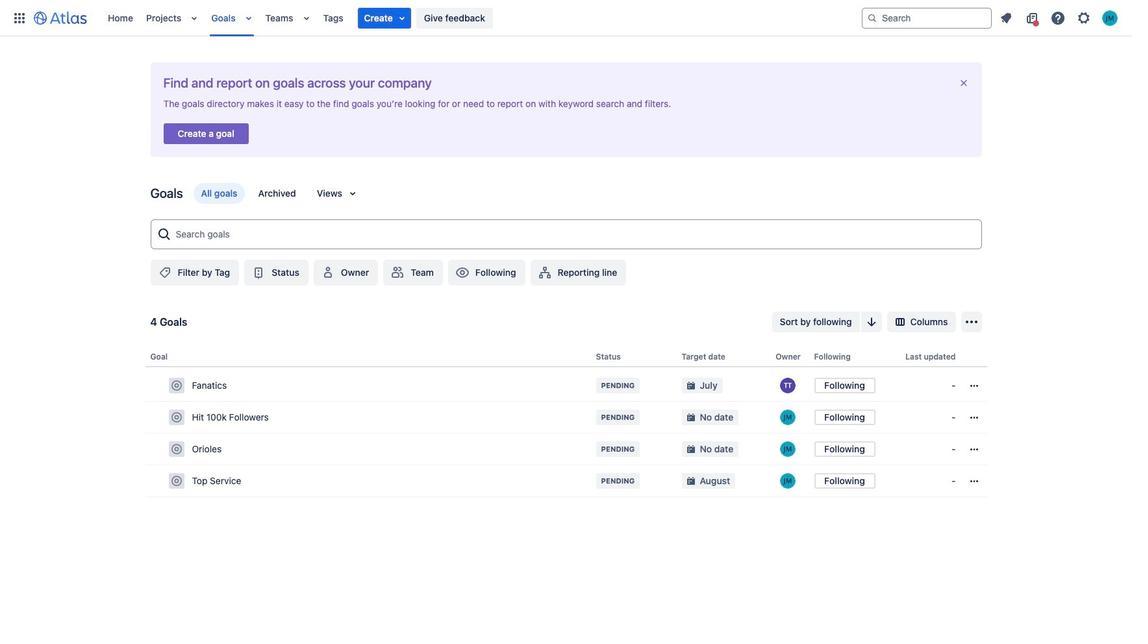 Task type: vqa. For each thing, say whether or not it's contained in the screenshot.
Reverse sort order image
yes



Task type: describe. For each thing, give the bounding box(es) containing it.
label image
[[157, 265, 173, 281]]

list item inside "list"
[[358, 7, 411, 28]]

switch to... image
[[12, 10, 27, 26]]

following image
[[455, 265, 470, 281]]

close banner image
[[959, 78, 969, 88]]

search goals image
[[156, 227, 172, 242]]

notifications image
[[999, 10, 1015, 26]]

settings image
[[1077, 10, 1092, 26]]

status image
[[251, 265, 267, 281]]

top element
[[8, 0, 862, 36]]

0 horizontal spatial list
[[101, 0, 862, 36]]

orioles image
[[171, 445, 182, 455]]

reverse sort order image
[[864, 315, 880, 330]]

search image
[[868, 13, 878, 23]]



Task type: locate. For each thing, give the bounding box(es) containing it.
1 horizontal spatial list
[[995, 7, 1125, 28]]

account image
[[1103, 10, 1118, 26]]

banner
[[0, 0, 1133, 36]]

None search field
[[862, 7, 992, 28]]

fanatics image
[[171, 381, 182, 391]]

top service image
[[171, 476, 182, 487]]

list item
[[358, 7, 411, 28]]

help image
[[1051, 10, 1066, 26]]

hit 100k followers image
[[171, 413, 182, 423]]

list
[[101, 0, 862, 36], [995, 7, 1125, 28]]

Search field
[[862, 7, 992, 28]]

Search goals field
[[172, 223, 976, 246]]



